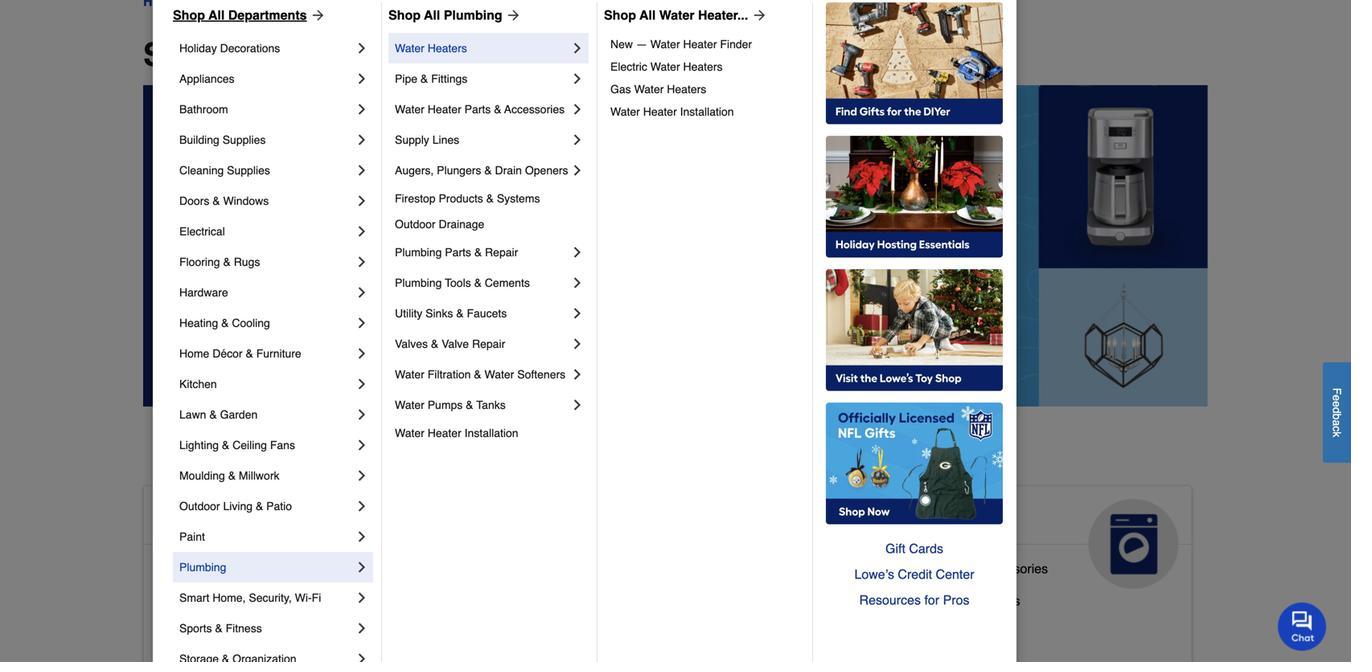 Task type: describe. For each thing, give the bounding box(es) containing it.
fans
[[270, 439, 295, 452]]

gas
[[611, 83, 631, 96]]

plungers
[[437, 164, 481, 177]]

water up new — water heater finder at top
[[659, 8, 695, 23]]

& inside "link"
[[486, 192, 494, 205]]

tools
[[445, 277, 471, 290]]

chevron right image for doors & windows
[[354, 193, 370, 209]]

d
[[1331, 408, 1344, 414]]

shop all water heater...
[[604, 8, 748, 23]]

1 vertical spatial appliances link
[[861, 487, 1192, 590]]

for
[[925, 593, 940, 608]]

appliance parts & accessories
[[874, 562, 1048, 577]]

bedroom
[[222, 594, 274, 609]]

heater for bottom 'water heater installation' link
[[428, 427, 462, 440]]

kitchen link
[[179, 369, 354, 400]]

chevron right image for augers, plungers & drain openers
[[570, 162, 586, 179]]

water heater parts & accessories link
[[395, 94, 570, 125]]

chevron right image for electrical
[[354, 224, 370, 240]]

1 e from the top
[[1331, 395, 1344, 401]]

cards
[[909, 542, 944, 557]]

& left cooling
[[221, 317, 229, 330]]

shop all plumbing link
[[389, 6, 522, 25]]

sinks
[[426, 307, 453, 320]]

lawn
[[179, 409, 206, 422]]

shop for shop all water heater...
[[604, 8, 636, 23]]

accessible for accessible entry & home
[[157, 626, 218, 641]]

sports & fitness
[[179, 623, 262, 635]]

plumbing for plumbing
[[179, 561, 226, 574]]

center
[[936, 568, 975, 582]]

chevron right image for cleaning supplies
[[354, 162, 370, 179]]

lowe's
[[855, 568, 894, 582]]

smart home, security, wi-fi
[[179, 592, 321, 605]]

beds,
[[538, 620, 571, 635]]

doors & windows link
[[179, 186, 354, 216]]

care
[[515, 532, 565, 557]]

beverage & wine chillers link
[[874, 590, 1020, 623]]

& right houses,
[[625, 620, 634, 635]]

water up pipe
[[395, 42, 425, 55]]

water heaters
[[395, 42, 467, 55]]

flooring & rugs link
[[179, 247, 354, 278]]

moulding & millwork link
[[179, 461, 354, 491]]

home inside 'link'
[[268, 626, 302, 641]]

holiday decorations
[[179, 42, 280, 55]]

patio
[[266, 500, 292, 513]]

shop for shop all departments
[[173, 8, 205, 23]]

chevron right image for water heater parts & accessories
[[570, 101, 586, 117]]

faucets
[[467, 307, 507, 320]]

resources for pros
[[860, 593, 970, 608]]

chevron right image for utility sinks & faucets
[[570, 306, 586, 322]]

water heater installation for right 'water heater installation' link
[[611, 105, 734, 118]]

& left tanks
[[466, 399, 473, 412]]

filtration
[[428, 368, 471, 381]]

& right décor
[[246, 348, 253, 360]]

water heaters link
[[395, 33, 570, 64]]

0 horizontal spatial pet
[[515, 620, 535, 635]]

& right lawn
[[209, 409, 217, 422]]

& left ceiling
[[222, 439, 229, 452]]

water filtration & water softeners link
[[395, 360, 570, 390]]

doors
[[179, 195, 209, 208]]

b
[[1331, 414, 1344, 420]]

valves
[[395, 338, 428, 351]]

c
[[1331, 426, 1344, 432]]

& inside 'link'
[[256, 626, 264, 641]]

0 vertical spatial furniture
[[256, 348, 301, 360]]

fittings
[[431, 72, 468, 85]]

heater inside new — water heater finder link
[[683, 38, 717, 51]]

tanks
[[476, 399, 506, 412]]

chevron right image for heating & cooling
[[354, 315, 370, 331]]

& left patio
[[256, 500, 263, 513]]

electrical link
[[179, 216, 354, 247]]

chevron right image for holiday decorations
[[354, 40, 370, 56]]

utility sinks & faucets
[[395, 307, 507, 320]]

accessible bedroom
[[157, 594, 274, 609]]

shop for shop all plumbing
[[389, 8, 421, 23]]

accessible for accessible home
[[157, 506, 275, 532]]

water right gas at the left top
[[634, 83, 664, 96]]

1 vertical spatial home
[[281, 506, 343, 532]]

accessories inside appliance parts & accessories link
[[979, 562, 1048, 577]]

lighting & ceiling fans
[[179, 439, 295, 452]]

water heater installation for bottom 'water heater installation' link
[[395, 427, 518, 440]]

lighting & ceiling fans link
[[179, 430, 354, 461]]

hardware
[[179, 286, 228, 299]]

resources for pros link
[[826, 588, 1003, 614]]

parts for appliance
[[934, 562, 964, 577]]

fi
[[312, 592, 321, 605]]

accessible bathroom link
[[157, 558, 278, 590]]

smart home, security, wi-fi link
[[179, 583, 354, 614]]

moulding
[[179, 470, 225, 483]]

& down outdoor drainage link
[[474, 246, 482, 259]]

rugs
[[234, 256, 260, 269]]

flooring
[[179, 256, 220, 269]]

& inside animal & pet care
[[597, 506, 613, 532]]

holiday
[[179, 42, 217, 55]]

outdoor drainage link
[[395, 212, 586, 237]]

augers, plungers & drain openers
[[395, 164, 568, 177]]

cleaning
[[179, 164, 224, 177]]

& up supply lines link
[[494, 103, 502, 116]]

& left valve
[[431, 338, 439, 351]]

chevron right image for plumbing tools & cements
[[570, 275, 586, 291]]

chevron right image for paint
[[354, 529, 370, 545]]

—
[[636, 38, 647, 51]]

outdoor for outdoor drainage
[[395, 218, 436, 231]]

0 vertical spatial parts
[[465, 103, 491, 116]]

& right sinks
[[456, 307, 464, 320]]

supplies for livestock supplies
[[573, 588, 622, 602]]

chevron right image for supply lines
[[570, 132, 586, 148]]

supplies for cleaning supplies
[[227, 164, 270, 177]]

electric
[[611, 60, 647, 73]]

livestock
[[515, 588, 569, 602]]

living
[[223, 500, 253, 513]]

chevron right image for home décor & furniture
[[354, 346, 370, 362]]

all for departments
[[208, 8, 225, 23]]

windows
[[223, 195, 269, 208]]

pros
[[943, 593, 970, 608]]

pumps
[[428, 399, 463, 412]]

0 horizontal spatial installation
[[465, 427, 518, 440]]

smart
[[179, 592, 209, 605]]

shop all water heater... link
[[604, 6, 768, 25]]

lighting
[[179, 439, 219, 452]]

enjoy savings year-round. no matter what you're shopping for, find what you need at a great price. image
[[143, 85, 1208, 407]]

departments for shop all departments
[[228, 8, 307, 23]]

gift
[[886, 542, 906, 557]]

all for plumbing
[[424, 8, 440, 23]]

chevron right image for moulding & millwork
[[354, 468, 370, 484]]

water down gas at the left top
[[611, 105, 640, 118]]

find gifts for the diyer. image
[[826, 2, 1003, 125]]

lawn & garden
[[179, 409, 258, 422]]

cooling
[[232, 317, 270, 330]]

all for water
[[640, 8, 656, 23]]

heaters for gas water heaters
[[667, 83, 707, 96]]

building
[[179, 134, 219, 146]]

shop all departments
[[143, 36, 478, 73]]

water up supply
[[395, 103, 425, 116]]

accessible bathroom
[[157, 562, 278, 577]]

appliance
[[874, 562, 930, 577]]

new — water heater finder
[[611, 38, 752, 51]]

chat invite button image
[[1278, 603, 1327, 652]]



Task type: locate. For each thing, give the bounding box(es) containing it.
all
[[208, 8, 225, 23], [424, 8, 440, 23], [640, 8, 656, 23], [232, 36, 272, 73]]

accessible for accessible bathroom
[[157, 562, 218, 577]]

1 horizontal spatial accessories
[[979, 562, 1048, 577]]

water
[[659, 8, 695, 23], [651, 38, 680, 51], [395, 42, 425, 55], [651, 60, 680, 73], [634, 83, 664, 96], [395, 103, 425, 116], [611, 105, 640, 118], [395, 368, 425, 381], [485, 368, 514, 381], [395, 399, 425, 412], [395, 427, 425, 440]]

0 horizontal spatial appliances link
[[179, 64, 354, 94]]

water up tanks
[[485, 368, 514, 381]]

0 horizontal spatial water heater installation link
[[395, 421, 586, 446]]

outdoor drainage
[[395, 218, 484, 231]]

accessible home image
[[372, 499, 462, 590]]

plumbing for plumbing tools & cements
[[395, 277, 442, 290]]

e up "d"
[[1331, 395, 1344, 401]]

& down accessible bedroom link
[[215, 623, 223, 635]]

0 horizontal spatial water heater installation
[[395, 427, 518, 440]]

0 vertical spatial outdoor
[[395, 218, 436, 231]]

1 horizontal spatial appliances link
[[861, 487, 1192, 590]]

plumbing up water heaters link
[[444, 8, 502, 23]]

water heater installation link down tanks
[[395, 421, 586, 446]]

0 vertical spatial heaters
[[428, 42, 467, 55]]

utility sinks & faucets link
[[395, 298, 570, 329]]

drainage
[[439, 218, 484, 231]]

chevron right image for building supplies
[[354, 132, 370, 148]]

1 vertical spatial water heater installation
[[395, 427, 518, 440]]

heaters down new — water heater finder link
[[683, 60, 723, 73]]

installation
[[680, 105, 734, 118], [465, 427, 518, 440]]

1 vertical spatial supplies
[[227, 164, 270, 177]]

chillers
[[977, 594, 1020, 609]]

heater...
[[698, 8, 748, 23]]

furniture right houses,
[[638, 620, 689, 635]]

finder
[[720, 38, 752, 51]]

chevron right image for water pumps & tanks
[[570, 397, 586, 413]]

0 vertical spatial water heater installation
[[611, 105, 734, 118]]

heater for right 'water heater installation' link
[[643, 105, 677, 118]]

1 horizontal spatial water heater installation
[[611, 105, 734, 118]]

outdoor for outdoor living & patio
[[179, 500, 220, 513]]

0 vertical spatial departments
[[228, 8, 307, 23]]

0 vertical spatial installation
[[680, 105, 734, 118]]

systems
[[497, 192, 540, 205]]

arrow right image up finder
[[748, 7, 768, 23]]

plumbing link
[[179, 553, 354, 583]]

plumbing parts & repair link
[[395, 237, 570, 268]]

plumbing up smart
[[179, 561, 226, 574]]

heater down gas water heaters at top
[[643, 105, 677, 118]]

sports
[[179, 623, 212, 635]]

e up b
[[1331, 401, 1344, 408]]

water up gas water heaters at top
[[651, 60, 680, 73]]

wi-
[[295, 592, 312, 605]]

parts up supply lines link
[[465, 103, 491, 116]]

outdoor down firestop
[[395, 218, 436, 231]]

supplies for building supplies
[[223, 134, 266, 146]]

plumbing
[[444, 8, 502, 23], [395, 246, 442, 259], [395, 277, 442, 290], [179, 561, 226, 574]]

supplies up windows on the top left of the page
[[227, 164, 270, 177]]

chevron right image for hardware
[[354, 285, 370, 301]]

heater up electric water heaters link
[[683, 38, 717, 51]]

pipe & fittings link
[[395, 64, 570, 94]]

accessories up supply lines link
[[504, 103, 565, 116]]

1 horizontal spatial outdoor
[[395, 218, 436, 231]]

arrow right image for shop all water heater...
[[748, 7, 768, 23]]

accessible home link
[[144, 487, 475, 590]]

installation down "gas water heaters" link
[[680, 105, 734, 118]]

pet beds, houses, & furniture
[[515, 620, 689, 635]]

0 horizontal spatial outdoor
[[179, 500, 220, 513]]

products
[[439, 192, 483, 205]]

supply lines
[[395, 134, 459, 146]]

& right pipe
[[421, 72, 428, 85]]

& right entry
[[256, 626, 264, 641]]

pipe & fittings
[[395, 72, 468, 85]]

all inside "shop all departments" link
[[208, 8, 225, 23]]

installation down tanks
[[465, 427, 518, 440]]

electric water heaters link
[[611, 56, 801, 78]]

plumbing for plumbing parts & repair
[[395, 246, 442, 259]]

heater up lines
[[428, 103, 462, 116]]

2 vertical spatial supplies
[[573, 588, 622, 602]]

firestop products & systems
[[395, 192, 540, 205]]

1 vertical spatial appliances
[[874, 506, 994, 532]]

lowe's credit center
[[855, 568, 975, 582]]

& left the drain
[[484, 164, 492, 177]]

gift cards link
[[826, 537, 1003, 562]]

electric water heaters
[[611, 60, 723, 73]]

all up —
[[640, 8, 656, 23]]

home
[[179, 348, 209, 360], [281, 506, 343, 532], [268, 626, 302, 641]]

& left pros
[[932, 594, 941, 609]]

chevron right image
[[354, 40, 370, 56], [354, 71, 370, 87], [570, 71, 586, 87], [570, 101, 586, 117], [354, 162, 370, 179], [354, 224, 370, 240], [570, 245, 586, 261], [354, 254, 370, 270], [570, 275, 586, 291], [570, 306, 586, 322], [354, 315, 370, 331], [354, 346, 370, 362], [570, 367, 586, 383], [354, 376, 370, 393], [570, 397, 586, 413], [354, 407, 370, 423], [354, 438, 370, 454], [354, 468, 370, 484], [354, 499, 370, 515], [354, 529, 370, 545], [354, 560, 370, 576], [354, 590, 370, 607], [354, 621, 370, 637], [354, 652, 370, 663]]

visit the lowe's toy shop. image
[[826, 269, 1003, 392]]

heater down pumps
[[428, 427, 462, 440]]

& right "animal"
[[597, 506, 613, 532]]

bathroom up smart home, security, wi-fi
[[222, 562, 278, 577]]

k
[[1331, 432, 1344, 438]]

shop up water heaters
[[389, 8, 421, 23]]

arrow right image up water heaters link
[[502, 7, 522, 23]]

1 vertical spatial pet
[[515, 620, 535, 635]]

animal & pet care
[[515, 506, 654, 557]]

& up wine
[[967, 562, 976, 577]]

animal & pet care link
[[502, 487, 833, 590]]

arrow right image inside shop all plumbing link
[[502, 7, 522, 23]]

houses,
[[575, 620, 622, 635]]

2 vertical spatial home
[[268, 626, 302, 641]]

0 horizontal spatial accessories
[[504, 103, 565, 116]]

0 vertical spatial bathroom
[[179, 103, 228, 116]]

appliances up cards
[[874, 506, 994, 532]]

chevron right image for smart home, security, wi-fi
[[354, 590, 370, 607]]

pipe
[[395, 72, 418, 85]]

pet inside animal & pet care
[[619, 506, 654, 532]]

repair for valves & valve repair
[[472, 338, 505, 351]]

1 vertical spatial repair
[[472, 338, 505, 351]]

all up water heaters
[[424, 8, 440, 23]]

cleaning supplies
[[179, 164, 270, 177]]

furniture down heating & cooling link
[[256, 348, 301, 360]]

chevron right image for pipe & fittings
[[570, 71, 586, 87]]

softeners
[[517, 368, 566, 381]]

shop up new on the left
[[604, 8, 636, 23]]

animal
[[515, 506, 590, 532]]

1 horizontal spatial shop
[[389, 8, 421, 23]]

plumbing up utility
[[395, 277, 442, 290]]

utility
[[395, 307, 422, 320]]

appliances link up chillers
[[861, 487, 1192, 590]]

supplies up houses,
[[573, 588, 622, 602]]

1 shop from the left
[[173, 8, 205, 23]]

chevron right image for plumbing
[[354, 560, 370, 576]]

chevron right image for water filtration & water softeners
[[570, 367, 586, 383]]

shop all plumbing
[[389, 8, 502, 23]]

3 shop from the left
[[604, 8, 636, 23]]

outdoor living & patio link
[[179, 491, 354, 522]]

0 horizontal spatial shop
[[173, 8, 205, 23]]

augers,
[[395, 164, 434, 177]]

chevron right image for bathroom
[[354, 101, 370, 117]]

0 vertical spatial home
[[179, 348, 209, 360]]

animal & pet care image
[[731, 499, 821, 590]]

shop up "holiday"
[[173, 8, 205, 23]]

1 horizontal spatial appliances
[[874, 506, 994, 532]]

outdoor
[[395, 218, 436, 231], [179, 500, 220, 513]]

hardware link
[[179, 278, 354, 308]]

1 vertical spatial bathroom
[[222, 562, 278, 577]]

outdoor down moulding
[[179, 500, 220, 513]]

0 vertical spatial repair
[[485, 246, 518, 259]]

f
[[1331, 388, 1344, 395]]

heaters up fittings
[[428, 42, 467, 55]]

1 vertical spatial parts
[[445, 246, 471, 259]]

supply
[[395, 134, 429, 146]]

2 shop from the left
[[389, 8, 421, 23]]

0 horizontal spatial furniture
[[256, 348, 301, 360]]

cleaning supplies link
[[179, 155, 354, 186]]

water left pumps
[[395, 399, 425, 412]]

arrow right image for shop all plumbing
[[502, 7, 522, 23]]

chevron right image for valves & valve repair
[[570, 336, 586, 352]]

chevron right image for water heaters
[[570, 40, 586, 56]]

heaters for electric water heaters
[[683, 60, 723, 73]]

1 horizontal spatial furniture
[[638, 620, 689, 635]]

appliances down "holiday"
[[179, 72, 234, 85]]

all inside shop all plumbing link
[[424, 8, 440, 23]]

accessories
[[504, 103, 565, 116], [979, 562, 1048, 577]]

departments for shop all departments
[[281, 36, 478, 73]]

1 arrow right image from the left
[[502, 7, 522, 23]]

accessible
[[157, 506, 275, 532], [157, 562, 218, 577], [157, 594, 218, 609], [157, 626, 218, 641]]

openers
[[525, 164, 568, 177]]

livestock supplies
[[515, 588, 622, 602]]

bathroom up building
[[179, 103, 228, 116]]

0 vertical spatial water heater installation link
[[611, 101, 801, 123]]

appliances image
[[1089, 499, 1179, 590]]

1 horizontal spatial arrow right image
[[748, 7, 768, 23]]

1 accessible from the top
[[157, 506, 275, 532]]

arrow right image
[[307, 7, 326, 23]]

chevron right image for plumbing parts & repair
[[570, 245, 586, 261]]

& up outdoor drainage link
[[486, 192, 494, 205]]

shop all departments
[[173, 8, 307, 23]]

heater for water heater parts & accessories link
[[428, 103, 462, 116]]

0 vertical spatial accessories
[[504, 103, 565, 116]]

augers, plungers & drain openers link
[[395, 155, 570, 186]]

pet beds, houses, & furniture link
[[515, 616, 689, 648]]

repair down outdoor drainage link
[[485, 246, 518, 259]]

0 vertical spatial pet
[[619, 506, 654, 532]]

accessories inside water heater parts & accessories link
[[504, 103, 565, 116]]

1 vertical spatial accessories
[[979, 562, 1048, 577]]

décor
[[213, 348, 243, 360]]

accessories up chillers
[[979, 562, 1048, 577]]

shop all departments link
[[173, 6, 326, 25]]

heater inside water heater parts & accessories link
[[428, 103, 462, 116]]

arrow right image
[[502, 7, 522, 23], [748, 7, 768, 23]]

4 accessible from the top
[[157, 626, 218, 641]]

heaters
[[428, 42, 467, 55], [683, 60, 723, 73], [667, 83, 707, 96]]

all down "shop all departments" link
[[232, 36, 272, 73]]

water heater installation link
[[611, 101, 801, 123], [395, 421, 586, 446]]

appliances link
[[179, 64, 354, 94], [861, 487, 1192, 590]]

resources
[[860, 593, 921, 608]]

1 vertical spatial water heater installation link
[[395, 421, 586, 446]]

2 e from the top
[[1331, 401, 1344, 408]]

accessible for accessible bedroom
[[157, 594, 218, 609]]

2 arrow right image from the left
[[748, 7, 768, 23]]

& right tools
[[474, 277, 482, 290]]

0 vertical spatial appliances
[[179, 72, 234, 85]]

heating & cooling
[[179, 317, 270, 330]]

holiday hosting essentials. image
[[826, 136, 1003, 258]]

1 vertical spatial heaters
[[683, 60, 723, 73]]

1 vertical spatial departments
[[281, 36, 478, 73]]

repair for plumbing parts & repair
[[485, 246, 518, 259]]

heater
[[683, 38, 717, 51], [428, 103, 462, 116], [643, 105, 677, 118], [428, 427, 462, 440]]

chevron right image for appliances
[[354, 71, 370, 87]]

0 vertical spatial appliances link
[[179, 64, 354, 94]]

chevron right image for sports & fitness
[[354, 621, 370, 637]]

chevron right image for outdoor living & patio
[[354, 499, 370, 515]]

& left rugs
[[223, 256, 231, 269]]

repair down the faucets
[[472, 338, 505, 351]]

2 vertical spatial heaters
[[667, 83, 707, 96]]

1 horizontal spatial pet
[[619, 506, 654, 532]]

chevron right image for kitchen
[[354, 376, 370, 393]]

1 vertical spatial installation
[[465, 427, 518, 440]]

water heater installation down water pumps & tanks at left
[[395, 427, 518, 440]]

shop
[[143, 36, 224, 73]]

new — water heater finder link
[[611, 33, 801, 56]]

chevron right image for lighting & ceiling fans
[[354, 438, 370, 454]]

flooring & rugs
[[179, 256, 260, 269]]

1 vertical spatial outdoor
[[179, 500, 220, 513]]

& right doors
[[213, 195, 220, 208]]

building supplies
[[179, 134, 266, 146]]

water down valves
[[395, 368, 425, 381]]

water pumps & tanks link
[[395, 390, 570, 421]]

a
[[1331, 420, 1344, 426]]

1 horizontal spatial installation
[[680, 105, 734, 118]]

gas water heaters
[[611, 83, 707, 96]]

f e e d b a c k button
[[1323, 363, 1351, 463]]

holiday decorations link
[[179, 33, 354, 64]]

all up holiday decorations on the left top of the page
[[208, 8, 225, 23]]

all inside shop all water heater... link
[[640, 8, 656, 23]]

officially licensed n f l gifts. shop now. image
[[826, 403, 1003, 525]]

supplies up cleaning supplies
[[223, 134, 266, 146]]

water heater installation link down electric water heaters link
[[611, 101, 801, 123]]

accessible up sports
[[157, 594, 218, 609]]

accessible up smart
[[157, 562, 218, 577]]

chevron right image for flooring & rugs
[[354, 254, 370, 270]]

3 accessible from the top
[[157, 594, 218, 609]]

water up electric water heaters
[[651, 38, 680, 51]]

chevron right image
[[570, 40, 586, 56], [354, 101, 370, 117], [354, 132, 370, 148], [570, 132, 586, 148], [570, 162, 586, 179], [354, 193, 370, 209], [354, 285, 370, 301], [570, 336, 586, 352]]

1 vertical spatial furniture
[[638, 620, 689, 635]]

0 horizontal spatial appliances
[[179, 72, 234, 85]]

plumbing parts & repair
[[395, 246, 518, 259]]

accessible down smart
[[157, 626, 218, 641]]

bathroom inside bathroom link
[[179, 103, 228, 116]]

appliances link down decorations
[[179, 64, 354, 94]]

& left millwork
[[228, 470, 236, 483]]

livestock supplies link
[[515, 584, 622, 616]]

heaters down electric water heaters link
[[667, 83, 707, 96]]

credit
[[898, 568, 932, 582]]

1 horizontal spatial water heater installation link
[[611, 101, 801, 123]]

lawn & garden link
[[179, 400, 354, 430]]

firestop products & systems link
[[395, 186, 586, 212]]

outdoor living & patio
[[179, 500, 292, 513]]

2 accessible from the top
[[157, 562, 218, 577]]

0 horizontal spatial arrow right image
[[502, 7, 522, 23]]

bathroom inside the accessible bathroom link
[[222, 562, 278, 577]]

2 vertical spatial parts
[[934, 562, 964, 577]]

arrow right image inside shop all water heater... link
[[748, 7, 768, 23]]

2 horizontal spatial shop
[[604, 8, 636, 23]]

security,
[[249, 592, 292, 605]]

0 vertical spatial supplies
[[223, 134, 266, 146]]

water heater parts & accessories
[[395, 103, 565, 116]]

& right filtration
[[474, 368, 482, 381]]

chevron right image for lawn & garden
[[354, 407, 370, 423]]

parts down drainage
[[445, 246, 471, 259]]

beverage & wine chillers
[[874, 594, 1020, 609]]

plumbing down the outdoor drainage
[[395, 246, 442, 259]]

heating
[[179, 317, 218, 330]]

parts for plumbing
[[445, 246, 471, 259]]

accessible down moulding
[[157, 506, 275, 532]]

water heater installation down gas water heaters at top
[[611, 105, 734, 118]]

repair
[[485, 246, 518, 259], [472, 338, 505, 351]]

valves & valve repair
[[395, 338, 505, 351]]

water down water pumps & tanks at left
[[395, 427, 425, 440]]

parts down cards
[[934, 562, 964, 577]]

accessible inside 'link'
[[157, 626, 218, 641]]



Task type: vqa. For each thing, say whether or not it's contained in the screenshot.
Water Heaters chevron right icon
yes



